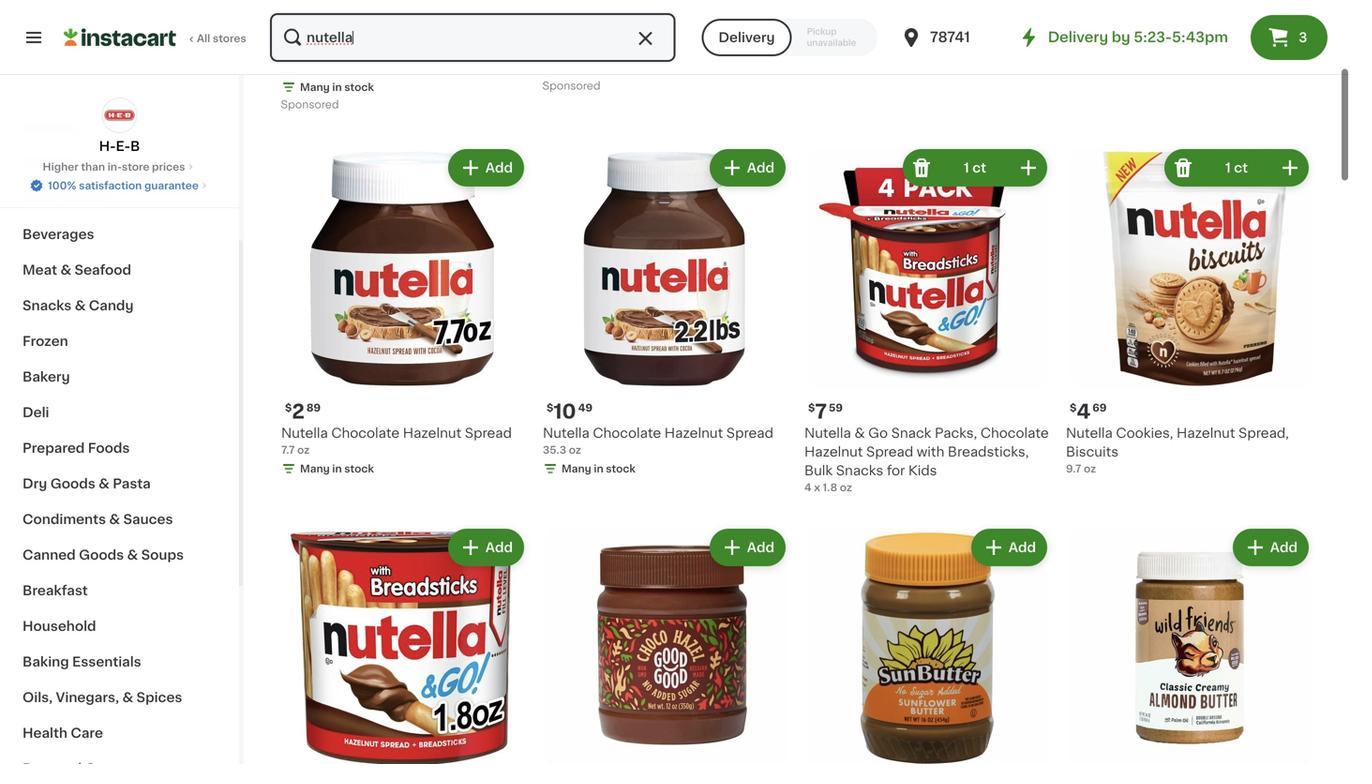 Task type: describe. For each thing, give the bounding box(es) containing it.
spread inside nutella & go snack packs, chocolate hazelnut spread with breadsticks, bulk snacks for kids 4 x 1.8 oz
[[867, 446, 914, 459]]

stock for 2
[[344, 464, 374, 474]]

produce link
[[11, 145, 228, 181]]

hazelnut inside nutella chocolate hazelnut spread 26.5 oz
[[1188, 26, 1247, 39]]

care
[[71, 727, 103, 740]]

stock for 10
[[606, 464, 636, 474]]

ct for 4
[[1235, 161, 1249, 174]]

7.7
[[281, 445, 295, 455]]

all stores
[[197, 33, 246, 44]]

higher than in-store prices link
[[43, 159, 196, 174]]

1 for 4
[[1226, 161, 1231, 174]]

in for 8
[[594, 63, 604, 74]]

bulk
[[805, 464, 833, 477]]

biscuits
[[1066, 446, 1119, 459]]

product group containing 8
[[543, 0, 790, 97]]

x
[[814, 483, 821, 493]]

& inside canned goods & soups link
[[127, 549, 138, 562]]

& inside nutella & go snack packs, chocolate hazelnut spread with breadsticks, bulk snacks for kids 4 x 1.8 oz
[[855, 427, 865, 440]]

stores
[[213, 33, 246, 44]]

deli
[[23, 406, 49, 419]]

sunflower
[[613, 26, 679, 39]]

2
[[292, 402, 305, 422]]

chocolate inside nutella chocolate hazelnut spread 26.5 oz
[[1117, 26, 1185, 39]]

condiments & sauces
[[23, 513, 173, 526]]

in for 14
[[332, 82, 342, 92]]

breadsticks,
[[948, 446, 1029, 459]]

26.5
[[1066, 45, 1090, 55]]

100% satisfaction guarantee button
[[29, 174, 210, 193]]

canned goods & soups
[[23, 549, 184, 562]]

snacks inside snacks & candy link
[[23, 299, 72, 312]]

all stores link
[[64, 11, 248, 64]]

h-
[[99, 140, 116, 153]]

canned
[[23, 549, 76, 562]]

4 nutella chocolate hazelnut spread 13 oz
[[805, 1, 1035, 55]]

oz inside nutella & go snack packs, chocolate hazelnut spread with breadsticks, bulk snacks for kids 4 x 1.8 oz
[[840, 483, 853, 493]]

& inside snacks & candy link
[[75, 299, 86, 312]]

4 inside 4 nutella chocolate hazelnut spread 13 oz
[[815, 1, 829, 21]]

baking
[[23, 656, 69, 669]]

oz inside 'nutella cookies, hazelnut spread, biscuits 9.7 oz'
[[1084, 464, 1097, 474]]

oz inside 'nutella chocolate hazelnut spread 35.3 oz'
[[569, 445, 581, 455]]

1 ct for 4
[[1226, 161, 1249, 174]]

health
[[23, 727, 68, 740]]

natural
[[730, 26, 777, 39]]

oz inside "nutella chocolate hazelnut spread 7.7 oz"
[[297, 445, 310, 455]]

product group containing 10
[[543, 145, 790, 480]]

satisfaction
[[79, 181, 142, 191]]

product group containing 2
[[281, 145, 528, 480]]

dairy
[[23, 192, 59, 205]]

in-
[[108, 162, 122, 172]]

goods for canned
[[79, 549, 124, 562]]

sauces
[[123, 513, 173, 526]]

go
[[869, 427, 888, 440]]

goods for dry
[[50, 477, 95, 491]]

sunbutter sunflower butter, natural
[[543, 26, 777, 39]]

nutella chocolate hazelnut spread 7.7 oz
[[281, 427, 512, 455]]

hazelnut inside 'nutella chocolate hazelnut spread 35.3 oz'
[[665, 427, 723, 440]]

many for 8
[[562, 63, 592, 74]]

kids
[[909, 464, 938, 477]]

beverages
[[23, 228, 94, 241]]

$ for 4
[[1070, 403, 1077, 413]]

1 ct for 7
[[964, 161, 987, 174]]

baking essentials link
[[11, 644, 228, 680]]

sunbutter
[[543, 26, 610, 39]]

hazelnut inside 'nutella cookies, hazelnut spread, biscuits 9.7 oz'
[[1177, 427, 1236, 440]]

meat & seafood link
[[11, 252, 228, 288]]

candy
[[89, 299, 134, 312]]

butter
[[397, 26, 439, 39]]

nutella & go snack packs, chocolate hazelnut spread with breadsticks, bulk snacks for kids 4 x 1.8 oz
[[805, 427, 1049, 493]]

dairy & eggs link
[[11, 181, 228, 217]]

instacart logo image
[[64, 26, 176, 49]]

higher than in-store prices
[[43, 162, 185, 172]]

89
[[307, 403, 321, 413]]

nutella for 35.3
[[543, 427, 590, 440]]

household
[[23, 620, 96, 633]]

product group containing 14
[[281, 0, 528, 115]]

increment quantity of nutella & go snack packs, chocolate hazelnut spread with breadsticks, bulk snacks for kids image
[[1018, 157, 1040, 179]]

packs,
[[935, 427, 978, 440]]

1.8
[[823, 483, 838, 493]]

7
[[815, 402, 827, 422]]

meat & seafood
[[23, 264, 131, 277]]

8
[[554, 1, 567, 21]]

prepared
[[23, 442, 85, 455]]

foods
[[88, 442, 130, 455]]

eggs
[[76, 192, 110, 205]]

household link
[[11, 609, 228, 644]]

snack
[[892, 427, 932, 440]]

sponsored badge image for 14
[[281, 100, 338, 111]]

e-
[[116, 140, 130, 153]]

higher
[[43, 162, 79, 172]]

soups
[[141, 549, 184, 562]]

snacks & candy link
[[11, 288, 228, 324]]

h-e-b link
[[99, 98, 140, 156]]

59 for 7
[[829, 403, 843, 413]]

chocolate inside "nutella chocolate hazelnut spread 7.7 oz"
[[331, 427, 400, 440]]

h-e-b logo image
[[102, 98, 137, 133]]

in for 10
[[594, 464, 604, 474]]

dairy & eggs
[[23, 192, 110, 205]]

prices
[[152, 162, 185, 172]]

spread for nutella chocolate hazelnut spread 35.3 oz
[[727, 427, 774, 440]]

nutella for 26.5
[[1066, 26, 1113, 39]]

& inside condiments & sauces link
[[109, 513, 120, 526]]

nutella chocolate hazelnut spread 26.5 oz
[[1066, 26, 1297, 55]]

service type group
[[702, 19, 878, 56]]

& inside meat & seafood link
[[60, 264, 71, 277]]

nutella for packs,
[[805, 427, 851, 440]]

35.3
[[543, 445, 567, 455]]

spread for nutella chocolate hazelnut spread 26.5 oz
[[1250, 26, 1297, 39]]

16
[[281, 63, 293, 74]]

delivery by 5:23-5:43pm
[[1048, 30, 1229, 44]]

oz inside nutella chocolate hazelnut spread 26.5 oz
[[1092, 45, 1105, 55]]

nutella inside 4 nutella chocolate hazelnut spread 13 oz
[[805, 26, 851, 39]]

nutella chocolate hazelnut spread 35.3 oz
[[543, 427, 774, 455]]

essentials
[[72, 656, 141, 669]]

meat
[[23, 264, 57, 277]]

13
[[805, 45, 816, 55]]



Task type: locate. For each thing, give the bounding box(es) containing it.
store
[[122, 162, 149, 172]]

chocolate inside 'nutella chocolate hazelnut spread 35.3 oz'
[[593, 427, 661, 440]]

3
[[1299, 31, 1308, 44]]

1 1 ct from the left
[[964, 161, 987, 174]]

ct for 7
[[973, 161, 987, 174]]

& left sauces
[[109, 513, 120, 526]]

prepared foods
[[23, 442, 130, 455]]

add button
[[450, 151, 522, 185], [712, 151, 784, 185], [450, 531, 522, 565], [712, 531, 784, 565], [973, 531, 1046, 565], [1235, 531, 1308, 565]]

many down '35.3'
[[562, 464, 592, 474]]

$ for 7
[[809, 403, 815, 413]]

0 vertical spatial snacks
[[23, 299, 72, 312]]

nutella for 7.7
[[281, 427, 328, 440]]

many down '$ 2 89'
[[300, 464, 330, 474]]

many in stock for 14
[[300, 82, 374, 92]]

oz right 7.7
[[297, 445, 310, 455]]

stock down justin's hazelnut butter blend, chocolate 16 oz
[[344, 82, 374, 92]]

nutella down '$ 2 89'
[[281, 427, 328, 440]]

nutella inside 'nutella cookies, hazelnut spread, biscuits 9.7 oz'
[[1066, 427, 1113, 440]]

product group
[[281, 0, 528, 115], [543, 0, 790, 97], [281, 145, 528, 480], [543, 145, 790, 480], [805, 145, 1051, 495], [1066, 145, 1313, 476], [281, 525, 528, 764], [543, 525, 790, 764], [805, 525, 1051, 764], [1066, 525, 1313, 764]]

chocolate inside nutella & go snack packs, chocolate hazelnut spread with breadsticks, bulk snacks for kids 4 x 1.8 oz
[[981, 427, 1049, 440]]

sponsored badge image for 8
[[543, 81, 600, 92]]

0 vertical spatial sponsored badge image
[[543, 81, 600, 92]]

many down justin's
[[300, 82, 330, 92]]

$ up justin's
[[285, 2, 292, 13]]

many for 14
[[300, 82, 330, 92]]

0 horizontal spatial snacks
[[23, 299, 72, 312]]

in down "nutella chocolate hazelnut spread 7.7 oz"
[[332, 464, 342, 474]]

ct left the increment quantity of nutella & go snack packs, chocolate hazelnut spread with breadsticks, bulk snacks for kids icon
[[973, 161, 987, 174]]

5:23-
[[1134, 30, 1173, 44]]

& inside oils, vinegars, & spices link
[[122, 691, 133, 704]]

sponsored badge image down 16
[[281, 100, 338, 111]]

$ up 'bulk'
[[809, 403, 815, 413]]

add
[[486, 161, 513, 174], [747, 161, 775, 174], [486, 541, 513, 554], [747, 541, 775, 554], [1009, 541, 1036, 554], [1271, 541, 1298, 554]]

breakfast
[[23, 584, 88, 597]]

1 horizontal spatial snacks
[[836, 464, 884, 477]]

nutella up 'biscuits'
[[1066, 427, 1113, 440]]

1 horizontal spatial delivery
[[1048, 30, 1109, 44]]

$ for 2
[[285, 403, 292, 413]]

in for 2
[[332, 464, 342, 474]]

oz right 9.7
[[1084, 464, 1097, 474]]

oz inside 4 nutella chocolate hazelnut spread 13 oz
[[819, 45, 831, 55]]

1 1 from the left
[[964, 161, 970, 174]]

produce
[[23, 157, 80, 170]]

78741 button
[[900, 11, 1013, 64]]

snacks & candy
[[23, 299, 134, 312]]

1 vertical spatial snacks
[[836, 464, 884, 477]]

blend,
[[442, 26, 484, 39]]

$ for 10
[[547, 403, 554, 413]]

nutella inside nutella chocolate hazelnut spread 26.5 oz
[[1066, 26, 1113, 39]]

hazelnut inside nutella & go snack packs, chocolate hazelnut spread with breadsticks, bulk snacks for kids 4 x 1.8 oz
[[805, 446, 863, 459]]

$ for 14
[[285, 2, 292, 13]]

&
[[62, 192, 73, 205], [60, 264, 71, 277], [75, 299, 86, 312], [855, 427, 865, 440], [99, 477, 110, 491], [109, 513, 120, 526], [127, 549, 138, 562], [122, 691, 133, 704]]

59 inside $ 14 59
[[317, 2, 331, 13]]

snacks
[[23, 299, 72, 312], [836, 464, 884, 477]]

goods down condiments & sauces
[[79, 549, 124, 562]]

& right meat
[[60, 264, 71, 277]]

nutella inside "nutella chocolate hazelnut spread 7.7 oz"
[[281, 427, 328, 440]]

oz right '35.3'
[[569, 445, 581, 455]]

stock for 8
[[606, 63, 636, 74]]

nutella for biscuits
[[1066, 427, 1113, 440]]

h-e-b
[[99, 140, 140, 153]]

many in stock down '35.3'
[[562, 464, 636, 474]]

4 up 13
[[815, 1, 829, 21]]

0 vertical spatial 4
[[815, 1, 829, 21]]

69
[[1093, 403, 1107, 413]]

1 right remove nutella & go snack packs, chocolate hazelnut spread with breadsticks, bulk snacks for kids icon
[[964, 161, 970, 174]]

1 vertical spatial 4
[[1077, 402, 1091, 422]]

in down 'nutella chocolate hazelnut spread 35.3 oz'
[[594, 464, 604, 474]]

delivery inside 'button'
[[719, 31, 775, 44]]

frozen
[[23, 335, 68, 348]]

stock down "nutella chocolate hazelnut spread 7.7 oz"
[[344, 464, 374, 474]]

recipes
[[23, 121, 78, 134]]

nutella inside nutella & go snack packs, chocolate hazelnut spread with breadsticks, bulk snacks for kids 4 x 1.8 oz
[[805, 427, 851, 440]]

59 inside "$ 7 59"
[[829, 403, 843, 413]]

& inside dairy & eggs link
[[62, 192, 73, 205]]

$ 14 59
[[285, 1, 331, 21]]

spread for nutella chocolate hazelnut spread 7.7 oz
[[465, 427, 512, 440]]

frozen link
[[11, 324, 228, 359]]

dry
[[23, 477, 47, 491]]

0 horizontal spatial 1
[[964, 161, 970, 174]]

3 button
[[1251, 15, 1328, 60]]

remove nutella & go snack packs, chocolate hazelnut spread with breadsticks, bulk snacks for kids image
[[911, 157, 933, 179]]

oz right 13
[[819, 45, 831, 55]]

$ left 89
[[285, 403, 292, 413]]

many in stock down sunbutter
[[562, 63, 636, 74]]

59 right 14
[[317, 2, 331, 13]]

$ left 49
[[547, 403, 554, 413]]

vinegars,
[[56, 691, 119, 704]]

beverages link
[[11, 217, 228, 252]]

delivery for delivery
[[719, 31, 775, 44]]

1 vertical spatial sponsored badge image
[[281, 100, 338, 111]]

in down justin's hazelnut butter blend, chocolate 16 oz
[[332, 82, 342, 92]]

0 horizontal spatial sponsored badge image
[[281, 100, 338, 111]]

1 right remove nutella cookies, hazelnut spread, biscuits 'image'
[[1226, 161, 1231, 174]]

oz right 16
[[295, 63, 308, 74]]

delivery by 5:23-5:43pm link
[[1018, 26, 1229, 49]]

snacks inside nutella & go snack packs, chocolate hazelnut spread with breadsticks, bulk snacks for kids 4 x 1.8 oz
[[836, 464, 884, 477]]

many in stock down 89
[[300, 464, 374, 474]]

breakfast link
[[11, 573, 228, 609]]

nutella up 13
[[805, 26, 851, 39]]

$ 4 69
[[1070, 402, 1107, 422]]

78741
[[930, 30, 971, 44]]

0 horizontal spatial 1 ct
[[964, 161, 987, 174]]

10
[[554, 402, 576, 422]]

nutella
[[805, 26, 851, 39], [1066, 26, 1113, 39], [281, 427, 328, 440], [543, 427, 590, 440], [805, 427, 851, 440], [1066, 427, 1113, 440]]

5:43pm
[[1173, 30, 1229, 44]]

many in stock for 8
[[562, 63, 636, 74]]

$ inside $ 10 49
[[547, 403, 554, 413]]

canned goods & soups link
[[11, 537, 228, 573]]

spread inside 'nutella chocolate hazelnut spread 35.3 oz'
[[727, 427, 774, 440]]

justin's
[[281, 26, 332, 39]]

1 for 7
[[964, 161, 970, 174]]

1 horizontal spatial 4
[[815, 1, 829, 21]]

nutella inside 'nutella chocolate hazelnut spread 35.3 oz'
[[543, 427, 590, 440]]

product group containing 4
[[1066, 145, 1313, 476]]

& inside "dry goods & pasta" link
[[99, 477, 110, 491]]

$ inside "$ 7 59"
[[809, 403, 815, 413]]

by
[[1112, 30, 1131, 44]]

1 horizontal spatial sponsored badge image
[[543, 81, 600, 92]]

& down 100%
[[62, 192, 73, 205]]

cookies,
[[1117, 427, 1174, 440]]

2 vertical spatial 4
[[805, 483, 812, 493]]

$ left 69
[[1070, 403, 1077, 413]]

many in stock for 10
[[562, 464, 636, 474]]

0 vertical spatial goods
[[50, 477, 95, 491]]

1 horizontal spatial 1 ct
[[1226, 161, 1249, 174]]

delivery for delivery by 5:23-5:43pm
[[1048, 30, 1109, 44]]

Search field
[[270, 13, 676, 62]]

many in stock
[[562, 63, 636, 74], [300, 82, 374, 92], [300, 464, 374, 474], [562, 464, 636, 474]]

chocolate
[[855, 26, 923, 39], [1117, 26, 1185, 39], [281, 45, 350, 58], [331, 427, 400, 440], [593, 427, 661, 440], [981, 427, 1049, 440]]

spices
[[136, 691, 182, 704]]

ct
[[973, 161, 987, 174], [1235, 161, 1249, 174]]

& left the candy
[[75, 299, 86, 312]]

stock down 'nutella chocolate hazelnut spread 35.3 oz'
[[606, 464, 636, 474]]

spread inside "nutella chocolate hazelnut spread 7.7 oz"
[[465, 427, 512, 440]]

stock for 14
[[344, 82, 374, 92]]

oils, vinegars, & spices
[[23, 691, 182, 704]]

14
[[292, 1, 315, 21]]

4 inside nutella & go snack packs, chocolate hazelnut spread with breadsticks, bulk snacks for kids 4 x 1.8 oz
[[805, 483, 812, 493]]

goods down prepared foods
[[50, 477, 95, 491]]

0 horizontal spatial delivery
[[719, 31, 775, 44]]

in down sunbutter
[[594, 63, 604, 74]]

9.7
[[1066, 464, 1082, 474]]

2 ct from the left
[[1235, 161, 1249, 174]]

ct left increment quantity of nutella cookies, hazelnut spread, biscuits icon on the top of page
[[1235, 161, 1249, 174]]

increment quantity of nutella cookies, hazelnut spread, biscuits image
[[1279, 157, 1302, 179]]

oz inside justin's hazelnut butter blend, chocolate 16 oz
[[295, 63, 308, 74]]

bakery link
[[11, 359, 228, 395]]

remove nutella cookies, hazelnut spread, biscuits image
[[1172, 157, 1195, 179]]

$ inside $ 8 19
[[547, 2, 554, 13]]

0 horizontal spatial 4
[[805, 483, 812, 493]]

many for 10
[[562, 464, 592, 474]]

product group containing 7
[[805, 145, 1051, 495]]

1 horizontal spatial 59
[[829, 403, 843, 413]]

1 ct from the left
[[973, 161, 987, 174]]

snacks up 1.8
[[836, 464, 884, 477]]

2 1 ct from the left
[[1226, 161, 1249, 174]]

chocolate inside 4 nutella chocolate hazelnut spread 13 oz
[[855, 26, 923, 39]]

nutella cookies, hazelnut spread, biscuits 9.7 oz
[[1066, 427, 1290, 474]]

0 vertical spatial 59
[[317, 2, 331, 13]]

oils,
[[23, 691, 53, 704]]

& left spices
[[122, 691, 133, 704]]

$ inside '$ 2 89'
[[285, 403, 292, 413]]

$ left 19
[[547, 2, 554, 13]]

2 horizontal spatial 4
[[1077, 402, 1091, 422]]

1 horizontal spatial ct
[[1235, 161, 1249, 174]]

prepared foods link
[[11, 431, 228, 466]]

0 horizontal spatial ct
[[973, 161, 987, 174]]

condiments & sauces link
[[11, 502, 228, 537]]

guarantee
[[144, 181, 199, 191]]

nutella up '35.3'
[[543, 427, 590, 440]]

& left soups
[[127, 549, 138, 562]]

1 vertical spatial goods
[[79, 549, 124, 562]]

hazelnut inside 4 nutella chocolate hazelnut spread 13 oz
[[926, 26, 985, 39]]

$ 8 19
[[547, 1, 581, 21]]

None search field
[[268, 11, 678, 64]]

1
[[964, 161, 970, 174], [1226, 161, 1231, 174]]

19
[[569, 2, 581, 13]]

2 1 from the left
[[1226, 161, 1231, 174]]

justin's hazelnut butter blend, chocolate 16 oz
[[281, 26, 484, 74]]

4 left 69
[[1077, 402, 1091, 422]]

bakery
[[23, 370, 70, 384]]

1 horizontal spatial 1
[[1226, 161, 1231, 174]]

many in stock for 2
[[300, 464, 374, 474]]

100%
[[48, 181, 76, 191]]

1 ct left increment quantity of nutella cookies, hazelnut spread, biscuits icon on the top of page
[[1226, 161, 1249, 174]]

many down sunbutter
[[562, 63, 592, 74]]

100% satisfaction guarantee
[[48, 181, 199, 191]]

$ inside $ 14 59
[[285, 2, 292, 13]]

nutella down "$ 7 59"
[[805, 427, 851, 440]]

$
[[285, 2, 292, 13], [547, 2, 554, 13], [285, 403, 292, 413], [547, 403, 554, 413], [809, 403, 815, 413], [1070, 403, 1077, 413]]

many in stock down justin's hazelnut butter blend, chocolate 16 oz
[[300, 82, 374, 92]]

49
[[578, 403, 593, 413]]

0 horizontal spatial 59
[[317, 2, 331, 13]]

hazelnut inside justin's hazelnut butter blend, chocolate 16 oz
[[335, 26, 394, 39]]

stock down sunflower
[[606, 63, 636, 74]]

sponsored badge image
[[543, 81, 600, 92], [281, 100, 338, 111]]

1 ct left the increment quantity of nutella & go snack packs, chocolate hazelnut spread with breadsticks, bulk snacks for kids icon
[[964, 161, 987, 174]]

$9.39 element
[[1066, 0, 1313, 23]]

$ 2 89
[[285, 402, 321, 422]]

$ for 8
[[547, 2, 554, 13]]

hazelnut inside "nutella chocolate hazelnut spread 7.7 oz"
[[403, 427, 462, 440]]

nutella up "26.5"
[[1066, 26, 1113, 39]]

4 left x
[[805, 483, 812, 493]]

$ inside $ 4 69
[[1070, 403, 1077, 413]]

chocolate inside justin's hazelnut butter blend, chocolate 16 oz
[[281, 45, 350, 58]]

health care link
[[11, 716, 228, 751]]

spread inside nutella chocolate hazelnut spread 26.5 oz
[[1250, 26, 1297, 39]]

in
[[594, 63, 604, 74], [332, 82, 342, 92], [332, 464, 342, 474], [594, 464, 604, 474]]

many
[[562, 63, 592, 74], [300, 82, 330, 92], [300, 464, 330, 474], [562, 464, 592, 474]]

59 right 7
[[829, 403, 843, 413]]

snacks up frozen
[[23, 299, 72, 312]]

condiments
[[23, 513, 106, 526]]

$ 7 59
[[809, 402, 843, 422]]

oils, vinegars, & spices link
[[11, 680, 228, 716]]

health care
[[23, 727, 103, 740]]

baking essentials
[[23, 656, 141, 669]]

& left 'pasta' on the bottom of page
[[99, 477, 110, 491]]

oz right "26.5"
[[1092, 45, 1105, 55]]

oz right 1.8
[[840, 483, 853, 493]]

hazelnut
[[335, 26, 394, 39], [926, 26, 985, 39], [1188, 26, 1247, 39], [403, 427, 462, 440], [665, 427, 723, 440], [1177, 427, 1236, 440], [805, 446, 863, 459]]

59 for 14
[[317, 2, 331, 13]]

many for 2
[[300, 464, 330, 474]]

seafood
[[75, 264, 131, 277]]

oz
[[819, 45, 831, 55], [1092, 45, 1105, 55], [295, 63, 308, 74], [297, 445, 310, 455], [569, 445, 581, 455], [1084, 464, 1097, 474], [840, 483, 853, 493]]

delivery button
[[702, 19, 792, 56]]

spread inside 4 nutella chocolate hazelnut spread 13 oz
[[988, 26, 1035, 39]]

stock
[[606, 63, 636, 74], [344, 82, 374, 92], [344, 464, 374, 474], [606, 464, 636, 474]]

& left go
[[855, 427, 865, 440]]

1 vertical spatial 59
[[829, 403, 843, 413]]

sponsored badge image down sunbutter
[[543, 81, 600, 92]]



Task type: vqa. For each thing, say whether or not it's contained in the screenshot.
with
yes



